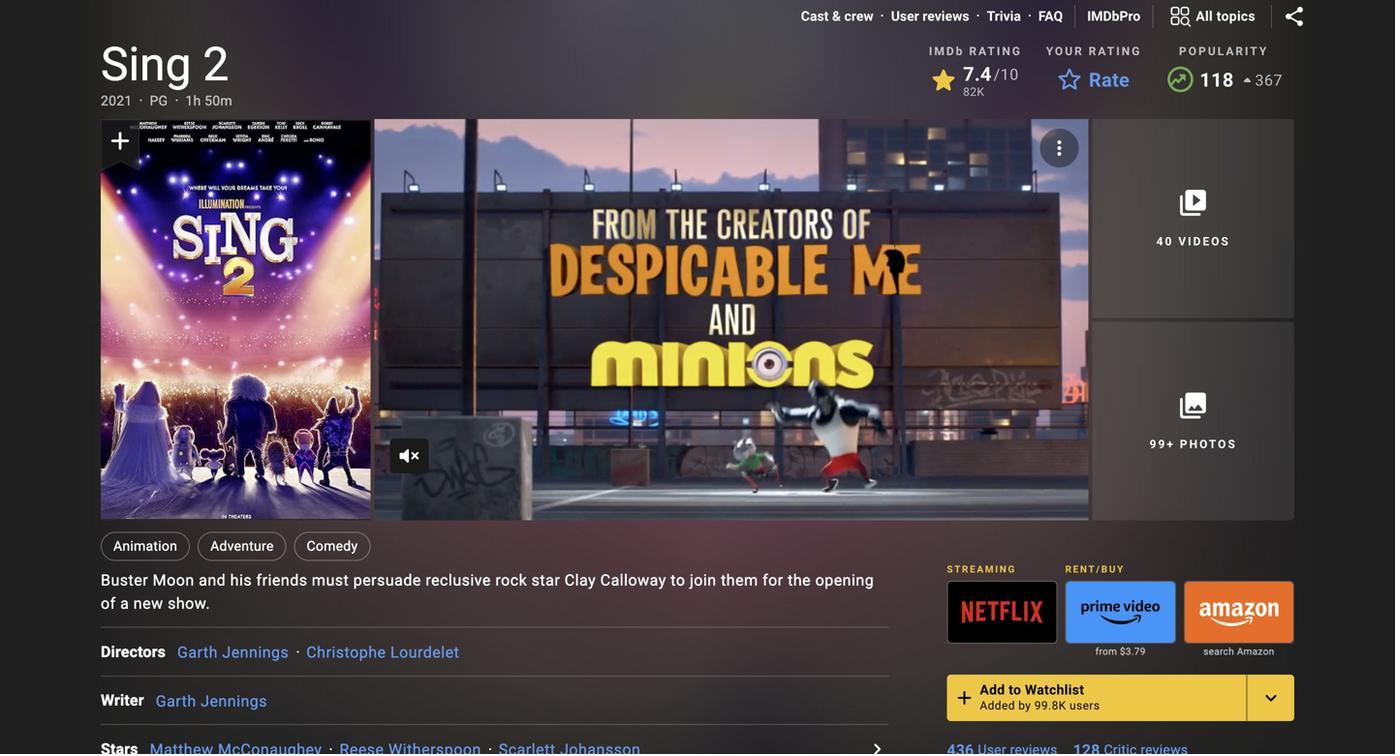 Task type: locate. For each thing, give the bounding box(es) containing it.
your rating
[[1046, 45, 1142, 58]]

1 see full cast and crew element from the top
[[101, 641, 177, 664]]

1 vertical spatial garth jennings
[[156, 693, 267, 711]]

1 horizontal spatial to
[[1009, 683, 1022, 699]]

rating up /
[[970, 45, 1022, 58]]

writer
[[101, 692, 144, 710]]

rent/buy
[[1066, 564, 1125, 576]]

topics
[[1217, 8, 1256, 24]]

comedy
[[307, 539, 358, 555]]

add image
[[953, 687, 976, 711]]

must
[[312, 572, 349, 590]]

sing
[[101, 37, 191, 92]]

imdb
[[929, 45, 965, 58]]

0 vertical spatial to
[[671, 572, 686, 590]]

add to watchlist added by 99.8k users
[[980, 683, 1100, 713]]

0 horizontal spatial rating
[[970, 45, 1022, 58]]

0 vertical spatial garth
[[177, 644, 218, 662]]

pg button
[[150, 92, 168, 111]]

1 vertical spatial garth
[[156, 693, 196, 711]]

jennings
[[222, 644, 289, 662], [201, 693, 267, 711]]

cast
[[801, 8, 829, 24]]

user
[[891, 8, 920, 24]]

2 rating from the left
[[1089, 45, 1142, 58]]

0 horizontal spatial to
[[671, 572, 686, 590]]

new
[[134, 595, 163, 614]]

trivia button
[[987, 7, 1021, 26]]

buster moon and his friends must persuade reclusive rock star clay calloway to join them for the opening of a new show. image
[[374, 119, 1089, 521]]

garth jennings for the topmost garth jennings button
[[177, 644, 289, 662]]

2 see full cast and crew element from the top
[[101, 690, 156, 713]]

40
[[1157, 235, 1174, 249]]

see full cast and crew element down 'new'
[[101, 641, 177, 664]]

sing 2
[[101, 37, 229, 92]]

rock
[[496, 572, 527, 590]]

christophe lourdelet button
[[307, 644, 460, 662]]

10
[[1001, 65, 1019, 84]]

rate
[[1089, 69, 1130, 92]]

clay
[[565, 572, 596, 590]]

/
[[994, 65, 1001, 84]]

2
[[203, 37, 229, 92]]

directors
[[101, 643, 166, 662]]

0 vertical spatial garth jennings button
[[177, 644, 289, 662]]

367
[[1256, 71, 1283, 90]]

see full cast and crew element
[[101, 641, 177, 664], [101, 690, 156, 713]]

user reviews
[[891, 8, 970, 24]]

99+ photos button
[[1093, 322, 1295, 521]]

to left join on the bottom
[[671, 572, 686, 590]]

animation
[[113, 539, 177, 555]]

comedy button
[[294, 533, 371, 562]]

christophe
[[307, 644, 386, 662]]

garth right writer on the bottom left of the page
[[156, 693, 196, 711]]

1 horizontal spatial rating
[[1089, 45, 1142, 58]]

to up the by
[[1009, 683, 1022, 699]]

see full cast and crew element containing writer
[[101, 690, 156, 713]]

40 videos button
[[1093, 119, 1295, 318]]

search amazon link
[[1184, 645, 1295, 660]]

matthew mcconaughey, reese witherspoon, bono, scarlett johansson, nick kroll, tori kelly, and taron egerton in sing 2 (2021) image
[[101, 121, 370, 520]]

from $3.79 group
[[1066, 582, 1176, 660]]

cast & crew button
[[801, 7, 874, 26]]

garth jennings
[[177, 644, 289, 662], [156, 693, 267, 711]]

garth jennings for the bottommost garth jennings button
[[156, 693, 267, 711]]

rating up rate
[[1089, 45, 1142, 58]]

watch on prime video image
[[1067, 582, 1175, 644]]

garth jennings button
[[177, 644, 289, 662], [156, 693, 267, 711]]

buster moon and his friends must persuade reclusive rock star clay calloway to join them for the opening of a new show.
[[101, 572, 874, 614]]

watch on netflix image
[[948, 582, 1057, 644]]

0 vertical spatial see full cast and crew element
[[101, 641, 177, 664]]

7.4
[[963, 63, 992, 86]]

user reviews button
[[891, 7, 970, 26]]

to inside add to watchlist added by 99.8k users
[[1009, 683, 1022, 699]]

1 vertical spatial to
[[1009, 683, 1022, 699]]

rating for imdb rating
[[970, 45, 1022, 58]]

1 vertical spatial see full cast and crew element
[[101, 690, 156, 713]]

garth down show.
[[177, 644, 218, 662]]

1 vertical spatial jennings
[[201, 693, 267, 711]]

0 vertical spatial jennings
[[222, 644, 289, 662]]

50m
[[205, 93, 232, 109]]

photos
[[1180, 438, 1237, 452]]

pg
[[150, 93, 168, 109]]

rating
[[970, 45, 1022, 58], [1089, 45, 1142, 58]]

search on amazon image
[[1185, 582, 1294, 644]]

garth jennings down show.
[[177, 644, 289, 662]]

garth jennings button down show.
[[177, 644, 289, 662]]

7.4 / 10 82k
[[963, 63, 1019, 99]]

garth
[[177, 644, 218, 662], [156, 693, 196, 711]]

1 rating from the left
[[970, 45, 1022, 58]]

search amazon
[[1204, 647, 1275, 658]]

crew
[[845, 8, 874, 24]]

garth jennings right writer on the bottom left of the page
[[156, 693, 267, 711]]

1h 50m
[[185, 93, 232, 109]]

group
[[374, 119, 1089, 521], [101, 119, 370, 521], [947, 582, 1058, 645], [1066, 582, 1176, 645], [1184, 582, 1295, 645]]

imdb rating
[[929, 45, 1022, 58]]

a
[[120, 595, 129, 614]]

arrow drop up image
[[1236, 69, 1259, 92]]

adventure
[[210, 539, 274, 555]]

star
[[532, 572, 560, 590]]

by
[[1019, 700, 1032, 713]]

see full cast and crew element down directors
[[101, 690, 156, 713]]

reclusive
[[426, 572, 491, 590]]

1h
[[185, 93, 201, 109]]

buster
[[101, 572, 148, 590]]

$3.79
[[1120, 647, 1146, 658]]

40 videos
[[1157, 235, 1231, 249]]

0 vertical spatial garth jennings
[[177, 644, 289, 662]]

all
[[1196, 8, 1213, 24]]

to
[[671, 572, 686, 590], [1009, 683, 1022, 699]]

christophe lourdelet
[[307, 644, 460, 662]]

garth jennings button right writer on the bottom left of the page
[[156, 693, 267, 711]]

1 vertical spatial garth jennings button
[[156, 693, 267, 711]]



Task type: vqa. For each thing, say whether or not it's contained in the screenshot.
Unafraid
no



Task type: describe. For each thing, give the bounding box(es) containing it.
to inside buster moon and his friends must persuade reclusive rock star clay calloway to join them for the opening of a new show.
[[671, 572, 686, 590]]

amazon
[[1237, 647, 1275, 658]]

all topics button
[[1154, 1, 1272, 32]]

cast & crew
[[801, 8, 874, 24]]

see full cast and crew image
[[866, 738, 889, 755]]

99+
[[1150, 438, 1176, 452]]

popularity
[[1180, 45, 1269, 58]]

watchlist
[[1025, 683, 1085, 699]]

trivia
[[987, 8, 1021, 24]]

imdbpro button
[[1088, 7, 1141, 26]]

volume off image
[[398, 445, 421, 468]]

and
[[199, 572, 226, 590]]

add title to another list image
[[1260, 687, 1283, 711]]

share on social media image
[[1283, 5, 1306, 28]]

all topics
[[1196, 8, 1256, 24]]

jennings for the topmost garth jennings button
[[222, 644, 289, 662]]

&
[[832, 8, 841, 24]]

from
[[1096, 647, 1118, 658]]

faq button
[[1039, 7, 1063, 26]]

persuade
[[353, 572, 421, 590]]

your
[[1046, 45, 1084, 58]]

of
[[101, 595, 116, 614]]

opening
[[816, 572, 874, 590]]

adventure button
[[198, 533, 286, 562]]

from $3.79
[[1096, 647, 1146, 658]]

them
[[721, 572, 758, 590]]

friends
[[256, 572, 308, 590]]

118
[[1200, 69, 1234, 92]]

streaming
[[947, 564, 1017, 576]]

moon
[[153, 572, 194, 590]]

faq
[[1039, 8, 1063, 24]]

search amazon group
[[1184, 582, 1295, 660]]

2021 button
[[101, 92, 132, 111]]

his
[[230, 572, 252, 590]]

video player application
[[374, 119, 1089, 521]]

garth for the topmost garth jennings button
[[177, 644, 218, 662]]

added
[[980, 700, 1016, 713]]

rate button
[[1047, 63, 1142, 98]]

calloway
[[601, 572, 667, 590]]

from $3.79 link
[[1066, 645, 1176, 660]]

videos
[[1179, 235, 1231, 249]]

for
[[763, 572, 784, 590]]

video autoplay preference image
[[1048, 137, 1071, 160]]

jennings for the bottommost garth jennings button
[[201, 693, 267, 711]]

join
[[690, 572, 717, 590]]

imdbpro
[[1088, 8, 1141, 24]]

search
[[1204, 647, 1235, 658]]

99.8k
[[1035, 700, 1067, 713]]

categories image
[[1169, 5, 1192, 28]]

99+ photos
[[1150, 438, 1237, 452]]

reviews
[[923, 8, 970, 24]]

the
[[788, 572, 811, 590]]

82k
[[963, 85, 985, 99]]

users
[[1070, 700, 1100, 713]]

animation button
[[101, 533, 190, 562]]

watch final trailer element
[[374, 119, 1089, 521]]

rating for your rating
[[1089, 45, 1142, 58]]

show.
[[168, 595, 210, 614]]

garth for the bottommost garth jennings button
[[156, 693, 196, 711]]

2021
[[101, 93, 132, 109]]

add
[[980, 683, 1005, 699]]

see full cast and crew element containing directors
[[101, 641, 177, 664]]

lourdelet
[[391, 644, 460, 662]]



